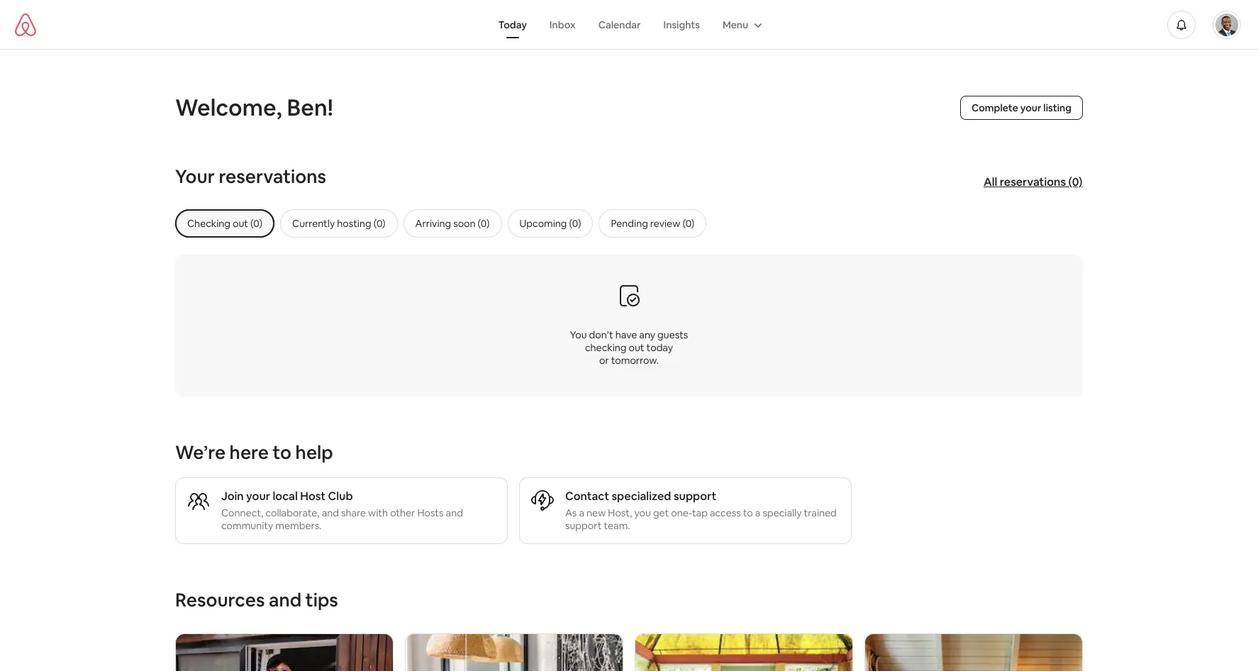 Task type: describe. For each thing, give the bounding box(es) containing it.
we're
[[175, 441, 226, 465]]

out
[[629, 341, 645, 354]]

you
[[635, 507, 651, 519]]

checking out (0)
[[187, 217, 263, 230]]

you
[[570, 328, 587, 341]]

pending review (0)
[[611, 217, 695, 230]]

all reservations (0)
[[985, 174, 1084, 189]]

any
[[640, 328, 656, 341]]

get
[[654, 507, 669, 519]]

calendar
[[599, 18, 641, 31]]

share
[[341, 507, 366, 519]]

inbox link
[[539, 11, 587, 38]]

contact
[[566, 489, 610, 504]]

community members.
[[221, 519, 322, 532]]

welcome,
[[175, 93, 282, 122]]

2 a from the left
[[756, 507, 761, 519]]

connect,
[[221, 507, 264, 519]]

(0) inside all reservations (0) link
[[1069, 174, 1084, 189]]

specialized
[[612, 489, 672, 504]]

upcoming
[[520, 217, 567, 230]]

complete
[[972, 101, 1019, 114]]

0 vertical spatial to
[[273, 441, 292, 465]]

trained
[[804, 507, 837, 519]]

1 horizontal spatial and
[[322, 507, 339, 519]]

arriving soon (0)
[[416, 217, 490, 230]]

resources and tips
[[175, 588, 338, 612]]

to inside contact specialized support as a new host, you get one-tap access to a specially trained support team.
[[744, 507, 753, 519]]

support
[[674, 489, 717, 504]]

local
[[273, 489, 298, 504]]

today
[[647, 341, 673, 354]]

new
[[587, 507, 606, 519]]

help
[[296, 441, 333, 465]]

as
[[566, 507, 577, 519]]

today link
[[487, 11, 539, 38]]

inbox
[[550, 18, 576, 31]]

complete your listing link
[[961, 96, 1084, 120]]

complete your listing
[[972, 101, 1072, 114]]

host
[[300, 489, 326, 504]]

insights
[[664, 18, 700, 31]]

one-
[[672, 507, 693, 519]]

today
[[499, 18, 527, 31]]

arriving
[[416, 217, 451, 230]]

ben!
[[287, 93, 333, 122]]

0 horizontal spatial and
[[269, 588, 302, 612]]

listing
[[1044, 101, 1072, 114]]

hosts
[[418, 507, 444, 519]]



Task type: vqa. For each thing, say whether or not it's contained in the screenshot.
All reservations (0)
yes



Task type: locate. For each thing, give the bounding box(es) containing it.
menu button
[[712, 11, 772, 38]]

your for local
[[246, 489, 270, 504]]

a left the specially
[[756, 507, 761, 519]]

guests
[[658, 328, 689, 341]]

reservations inside all reservations (0) link
[[1001, 174, 1067, 189]]

don't
[[589, 328, 614, 341]]

1 vertical spatial to
[[744, 507, 753, 519]]

0 horizontal spatial your
[[246, 489, 270, 504]]

1 horizontal spatial your
[[1021, 101, 1042, 114]]

1 a from the left
[[579, 507, 585, 519]]

tips
[[306, 588, 338, 612]]

specially
[[763, 507, 802, 519]]

a right as
[[579, 507, 585, 519]]

your for listing
[[1021, 101, 1042, 114]]

0 horizontal spatial a
[[579, 507, 585, 519]]

other
[[390, 507, 415, 519]]

and left tips
[[269, 588, 302, 612]]

collaborate,
[[266, 507, 320, 519]]

all
[[985, 174, 998, 189]]

1 horizontal spatial (0)
[[1069, 174, 1084, 189]]

2 horizontal spatial and
[[446, 507, 463, 519]]

checking
[[187, 217, 231, 230]]

1 horizontal spatial a
[[756, 507, 761, 519]]

main navigation menu image
[[1216, 13, 1239, 36]]

reservations for your
[[219, 165, 326, 189]]

review (0)
[[651, 217, 695, 230]]

0 horizontal spatial to
[[273, 441, 292, 465]]

your inside join your local host club connect, collaborate, and share with other hosts and community members.
[[246, 489, 270, 504]]

pending
[[611, 217, 648, 230]]

contact specialized support as a new host, you get one-tap access to a specially trained support team.
[[566, 489, 837, 532]]

you don't have any guests checking out today or tomorrow.
[[570, 328, 689, 367]]

to left help
[[273, 441, 292, 465]]

1 vertical spatial (0)
[[570, 217, 582, 230]]

(0) inside reservation filters group
[[570, 217, 582, 230]]

club
[[328, 489, 353, 504]]

0 horizontal spatial reservations
[[219, 165, 326, 189]]

and down 'club'
[[322, 507, 339, 519]]

hosting (0)
[[337, 217, 386, 230]]

reservations
[[219, 165, 326, 189], [1001, 174, 1067, 189]]

1 horizontal spatial reservations
[[1001, 174, 1067, 189]]

soon (0)
[[454, 217, 490, 230]]

1 vertical spatial your
[[246, 489, 270, 504]]

here
[[230, 441, 269, 465]]

your
[[1021, 101, 1042, 114], [246, 489, 270, 504]]

0 vertical spatial your
[[1021, 101, 1042, 114]]

host,
[[608, 507, 633, 519]]

your up the connect,
[[246, 489, 270, 504]]

reservations for all
[[1001, 174, 1067, 189]]

your
[[175, 165, 215, 189]]

all reservations (0) link
[[977, 168, 1091, 196]]

0 horizontal spatial (0)
[[570, 217, 582, 230]]

(0)
[[1069, 174, 1084, 189], [570, 217, 582, 230]]

upcoming (0)
[[520, 217, 582, 230]]

your reservations
[[175, 165, 326, 189]]

join your local host club connect, collaborate, and share with other hosts and community members.
[[221, 489, 463, 532]]

or tomorrow.
[[600, 354, 659, 367]]

to
[[273, 441, 292, 465], [744, 507, 753, 519]]

reservations right all on the top
[[1001, 174, 1067, 189]]

menu
[[723, 18, 749, 31]]

insights link
[[653, 11, 712, 38]]

and
[[322, 507, 339, 519], [446, 507, 463, 519], [269, 588, 302, 612]]

currently hosting (0)
[[292, 217, 386, 230]]

we're here to help
[[175, 441, 333, 465]]

currently
[[292, 217, 335, 230]]

reservation filters group
[[175, 209, 1112, 238]]

tap
[[693, 507, 708, 519]]

have
[[616, 328, 637, 341]]

resources
[[175, 588, 265, 612]]

welcome, ben!
[[175, 93, 333, 122]]

reservations up 'out (0)'
[[219, 165, 326, 189]]

to right "access"
[[744, 507, 753, 519]]

support team.
[[566, 519, 631, 532]]

thumbnail card image
[[176, 634, 393, 671], [176, 634, 393, 671], [406, 634, 623, 671], [406, 634, 623, 671], [636, 634, 853, 671], [636, 634, 853, 671], [866, 634, 1083, 671], [866, 634, 1083, 671]]

your left listing
[[1021, 101, 1042, 114]]

calendar link
[[587, 11, 653, 38]]

and right 'hosts'
[[446, 507, 463, 519]]

with
[[368, 507, 388, 519]]

access
[[710, 507, 741, 519]]

join
[[221, 489, 244, 504]]

1 horizontal spatial to
[[744, 507, 753, 519]]

checking
[[585, 341, 627, 354]]

a
[[579, 507, 585, 519], [756, 507, 761, 519]]

0 vertical spatial (0)
[[1069, 174, 1084, 189]]

out (0)
[[233, 217, 263, 230]]



